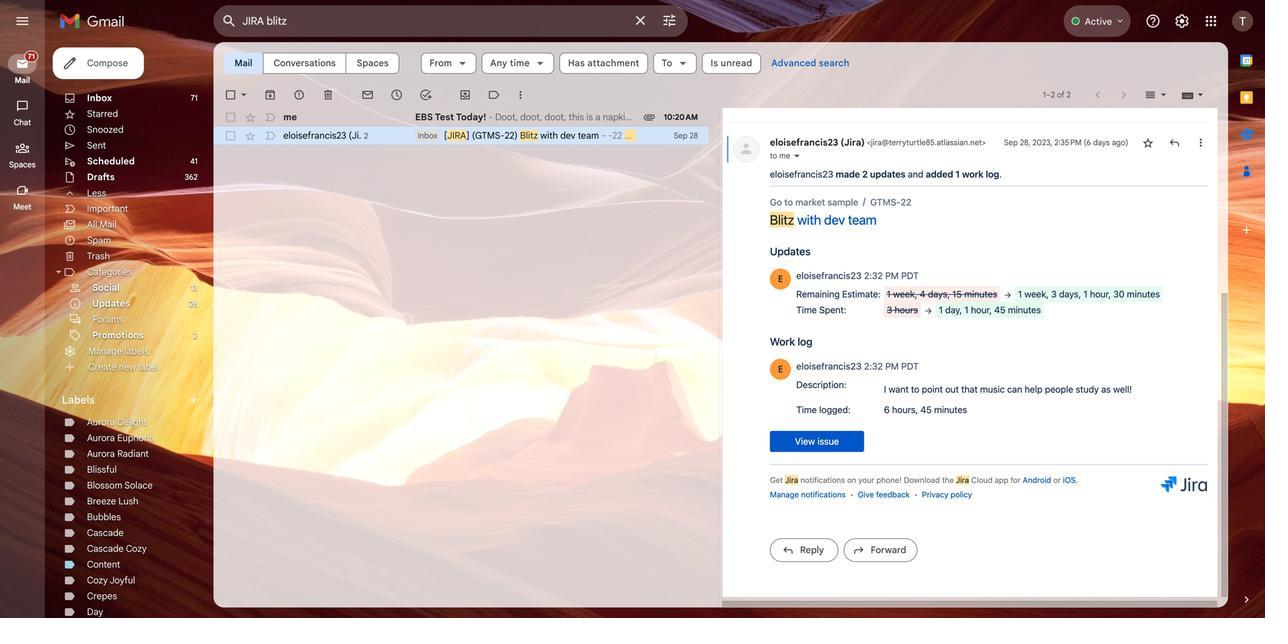 Task type: locate. For each thing, give the bounding box(es) containing it.
time spent:
[[797, 305, 847, 316]]

sep down 10:20 am
[[674, 131, 688, 141]]

0 vertical spatial inbox
[[87, 92, 112, 104]]

inbox up starred link
[[87, 92, 112, 104]]

2 for –
[[1052, 90, 1056, 100]]

solace
[[125, 480, 153, 492]]

row down ebs test today! -
[[214, 127, 709, 145]]

2 days, from the left
[[1060, 289, 1082, 300]]

2 horizontal spatial blitz
[[770, 212, 795, 227]]

dev down sample
[[825, 212, 846, 227]]

1 left work
[[956, 169, 961, 180]]

manage up create
[[88, 346, 122, 357]]

dev inside go to market sample / gtms-22 blitz with dev team
[[825, 212, 846, 227]]

1 vertical spatial 3
[[887, 305, 893, 316]]

eloisefrancis23 up description:
[[797, 361, 862, 372]]

time for time spent:
[[797, 305, 817, 316]]

1 row from the top
[[214, 108, 709, 127]]

0 vertical spatial cozy
[[126, 543, 147, 555]]

spaces heading
[[0, 160, 45, 170]]

toggle split pane mode image
[[1145, 88, 1158, 102]]

sent link
[[87, 140, 106, 151]]

notifications up manage notifications link
[[801, 476, 846, 485]]

navigation containing mail
[[0, 42, 46, 618]]

1 horizontal spatial with
[[798, 212, 822, 227]]

0 vertical spatial with
[[541, 130, 558, 141]]

updates up forums link
[[92, 298, 130, 310]]

cozy joyful link
[[87, 575, 135, 586]]

2 row from the top
[[214, 127, 709, 145]]

1 vertical spatial cozy
[[87, 575, 108, 586]]

meet heading
[[0, 202, 45, 212]]

2
[[1052, 90, 1056, 100], [1067, 90, 1071, 100], [364, 131, 368, 141], [863, 169, 868, 180], [194, 331, 198, 341]]

. inside get jira notifications on your phone! download the jira cloud app for android or ios . manage notifications • give feedback • privacy policy
[[1076, 476, 1079, 485]]

→ image
[[1003, 290, 1014, 301], [924, 306, 934, 316]]

team
[[578, 130, 599, 141], [849, 212, 877, 227]]

add to tasks image
[[419, 88, 433, 102]]

0 horizontal spatial sep
[[674, 131, 688, 141]]

1 vertical spatial notifications
[[802, 490, 846, 499]]

2 time from the top
[[797, 404, 817, 415]]

1 vertical spatial updates
[[92, 298, 130, 310]]

go to market sample link
[[770, 197, 859, 208]]

hour, left 30
[[1091, 289, 1112, 300]]

0 vertical spatial hour,
[[1091, 289, 1112, 300]]

0 horizontal spatial •
[[851, 490, 854, 499]]

updates up remaining
[[770, 245, 811, 258]]

1 vertical spatial me
[[780, 151, 791, 161]]

1 horizontal spatial team
[[849, 212, 877, 227]]

1 horizontal spatial spaces
[[357, 57, 389, 69]]

delete image
[[322, 88, 335, 102]]

is unread button
[[703, 53, 761, 74]]

updates
[[871, 169, 906, 180]]

1 horizontal spatial sep
[[1005, 138, 1019, 148]]

jira right 'get'
[[786, 476, 799, 485]]

1 left day,
[[939, 305, 943, 316]]

1 horizontal spatial 3
[[1052, 289, 1057, 300]]

out
[[946, 384, 960, 395]]

0 vertical spatial mail
[[235, 57, 253, 69]]

description: i want to point out that music can help people study as well!
[[797, 379, 1133, 395]]

cascade link
[[87, 527, 124, 539]]

1 vertical spatial aurora
[[87, 433, 115, 444]]

hour, right day,
[[972, 305, 993, 316]]

mail button
[[224, 51, 263, 75]]

→ image up 1 day, 1 hour, 45 minutes
[[1003, 290, 1014, 301]]

1 vertical spatial cascade
[[87, 543, 124, 555]]

1 horizontal spatial jira
[[957, 476, 970, 485]]

1 horizontal spatial updates
[[770, 245, 811, 258]]

0 horizontal spatial .
[[1000, 169, 1002, 180]]

tab list
[[1229, 42, 1266, 571]]

28 down 10:20 am
[[690, 131, 699, 141]]

1 right day,
[[965, 305, 969, 316]]

1 jira from the left
[[786, 476, 799, 485]]

has
[[568, 57, 585, 69]]

dev
[[561, 130, 576, 141], [825, 212, 846, 227]]

1 vertical spatial spaces
[[9, 160, 36, 170]]

week, up 1 day, 1 hour, 45 minutes
[[1025, 289, 1049, 300]]

0 vertical spatial spaces
[[357, 57, 389, 69]]

2 right of
[[1067, 90, 1071, 100]]

71 up 41
[[191, 93, 198, 103]]

day link
[[87, 607, 103, 618]]

1 time from the top
[[797, 305, 817, 316]]

22
[[613, 130, 622, 141], [901, 197, 912, 208]]

0 horizontal spatial days,
[[929, 289, 951, 300]]

list
[[723, 0, 1208, 574]]

mail down search in mail icon
[[235, 57, 253, 69]]

view
[[796, 436, 816, 447]]

to inside go to market sample / gtms-22 blitz with dev team
[[785, 197, 793, 208]]

sep for sep 28, 2023, 2:35 pm (6 days ago)
[[1005, 138, 1019, 148]]

1 horizontal spatial 71
[[191, 93, 198, 103]]

1 horizontal spatial log
[[986, 169, 1000, 180]]

want
[[889, 384, 909, 395]]

• left give
[[851, 490, 854, 499]]

aurora for aurora euphoria
[[87, 433, 115, 444]]

0 vertical spatial .
[[1000, 169, 1002, 180]]

0 horizontal spatial updates
[[92, 298, 130, 310]]

eloisefrancis23 2:32 pm pdt for remaining estimate:
[[797, 270, 919, 281]]

0 vertical spatial 45
[[995, 305, 1006, 316]]

spam
[[87, 235, 111, 246]]

cozy up joyful
[[126, 543, 147, 555]]

conversations
[[274, 57, 336, 69]]

inbox for inbox [ jira ] (gtms-22) blitz with dev team - -22 blitz
[[418, 131, 438, 141]]

0 horizontal spatial team
[[578, 130, 599, 141]]

45 right hours,
[[921, 404, 932, 415]]

to inside description: i want to point out that music can help people study as well!
[[912, 384, 920, 395]]

week, for 3
[[1025, 289, 1049, 300]]

10:20 am
[[664, 112, 699, 122]]

1 vertical spatial team
[[849, 212, 877, 227]]

0 horizontal spatial mail
[[15, 75, 30, 85]]

list containing blitz
[[723, 0, 1208, 574]]

eloisefrancis23 left (ji.
[[284, 130, 346, 141]]

0 vertical spatial me
[[284, 111, 297, 123]]

cascade down bubbles link
[[87, 527, 124, 539]]

days, right 4
[[929, 289, 951, 300]]

0 horizontal spatial → image
[[924, 306, 934, 316]]

0 horizontal spatial manage
[[88, 346, 122, 357]]

0 horizontal spatial hour,
[[972, 305, 993, 316]]

support image
[[1146, 13, 1162, 29]]

week, up hours at the right
[[894, 289, 918, 300]]

0 vertical spatial aurora
[[87, 417, 115, 428]]

blitz right "22)"
[[520, 130, 538, 141]]

1 vertical spatial time
[[797, 404, 817, 415]]

2:32 pm pdt up estimate: on the top right
[[865, 270, 919, 281]]

eloisefrancis23 2:32 pm pdt up estimate: on the top right
[[797, 270, 919, 281]]

download
[[904, 476, 941, 485]]

→ image for 1 week, 3 days, 1 hour, 30 minutes
[[1003, 290, 1014, 301]]

•
[[851, 490, 854, 499], [915, 490, 918, 499]]

1 horizontal spatial •
[[915, 490, 918, 499]]

None checkbox
[[224, 88, 237, 102]]

1 week, from the left
[[894, 289, 918, 300]]

1 horizontal spatial manage
[[770, 490, 799, 499]]

1
[[1044, 90, 1047, 100], [956, 169, 961, 180], [887, 289, 891, 300], [1019, 289, 1023, 300], [1084, 289, 1088, 300], [939, 305, 943, 316], [965, 305, 969, 316]]

breeze lush
[[87, 496, 139, 507]]

None checkbox
[[224, 111, 237, 124], [224, 129, 237, 142], [224, 111, 237, 124], [224, 129, 237, 142]]

1 days, from the left
[[929, 289, 951, 300]]

mail inside button
[[235, 57, 253, 69]]

study
[[1076, 384, 1100, 395]]

labels heading
[[62, 394, 187, 407]]

updates
[[770, 245, 811, 258], [92, 298, 130, 310]]

spaces inside spaces button
[[357, 57, 389, 69]]

2 aurora from the top
[[87, 433, 115, 444]]

work log
[[770, 336, 813, 348]]

with down market
[[798, 212, 822, 227]]

22 inside go to market sample / gtms-22 blitz with dev team
[[901, 197, 912, 208]]

2:32 pm pdt for description:
[[865, 361, 919, 372]]

1 vertical spatial .
[[1076, 476, 1079, 485]]

1 horizontal spatial days,
[[1060, 289, 1082, 300]]

-
[[489, 111, 493, 123], [602, 130, 606, 141], [608, 130, 613, 141]]

1 horizontal spatial 28
[[690, 131, 699, 141]]

2 horizontal spatial to
[[912, 384, 920, 395]]

1 vertical spatial 71
[[191, 93, 198, 103]]

1 up 1 day, 1 hour, 45 minutes
[[1019, 289, 1023, 300]]

advanced search options image
[[657, 7, 683, 34]]

cozy up the crepes 'link'
[[87, 575, 108, 586]]

1 vertical spatial eloisefrancis23 2:32 pm pdt
[[797, 361, 919, 372]]

minutes
[[965, 289, 998, 300], [1128, 289, 1161, 300], [1009, 305, 1042, 316], [935, 404, 968, 415]]

2 inside "eloisefrancis23 (ji. 2"
[[364, 131, 368, 141]]

row containing eloisefrancis23 (ji.
[[214, 127, 709, 145]]

0 horizontal spatial blitz
[[520, 130, 538, 141]]

spaces button
[[347, 51, 399, 75]]

breeze
[[87, 496, 116, 507]]

1 aurora from the top
[[87, 417, 115, 428]]

2 right (ji.
[[364, 131, 368, 141]]

show details image
[[794, 152, 801, 160]]

chat heading
[[0, 117, 45, 128]]

0 horizontal spatial jira
[[786, 476, 799, 485]]

–
[[1047, 90, 1052, 100]]

categories link
[[87, 266, 133, 278]]

. right or
[[1076, 476, 1079, 485]]

labels image
[[488, 88, 501, 102]]

45 right day,
[[995, 305, 1006, 316]]

eloisefrancis23 2:32 pm pdt up i
[[797, 361, 919, 372]]

time left logged:
[[797, 404, 817, 415]]

unread
[[721, 57, 753, 69]]

aurora for aurora radiant
[[87, 448, 115, 460]]

day,
[[946, 305, 963, 316]]

sep 28, 2023, 2:35 pm (6 days ago) cell
[[1005, 136, 1129, 149]]

mail down 71 link
[[15, 75, 30, 85]]

1 vertical spatial mail
[[15, 75, 30, 85]]

2:32 pm pdt up i
[[865, 361, 919, 372]]

inbox inside 'inbox [ jira ] (gtms-22) blitz with dev team - -22 blitz'
[[418, 131, 438, 141]]

eloisefrancis23 2:32 pm pdt for description:
[[797, 361, 919, 372]]

2 jira from the left
[[957, 476, 970, 485]]

1 horizontal spatial mail
[[100, 219, 117, 230]]

aurora radiant
[[87, 448, 149, 460]]

2 eloisefrancis23 2:32 pm pdt from the top
[[797, 361, 919, 372]]

jira@terryturtle85.atlassian.net
[[872, 138, 983, 148]]

chat
[[14, 118, 31, 128]]

market
[[796, 197, 826, 208]]

71 up mail heading
[[28, 52, 35, 61]]

android
[[1023, 476, 1052, 485]]

blitz left sep 28
[[625, 130, 643, 141]]

(6
[[1085, 138, 1092, 148]]

blossom
[[87, 480, 122, 492]]

me down report spam image
[[284, 111, 297, 123]]

with right "22)"
[[541, 130, 558, 141]]

aurora up aurora euphoria
[[87, 417, 115, 428]]

days,
[[929, 289, 951, 300], [1060, 289, 1082, 300]]

sent
[[87, 140, 106, 151]]

1 vertical spatial 22
[[901, 197, 912, 208]]

0 vertical spatial log
[[986, 169, 1000, 180]]

jira up policy
[[957, 476, 970, 485]]

[
[[444, 130, 448, 141]]

cascade down cascade link
[[87, 543, 124, 555]]

2 2:32 pm pdt from the top
[[865, 361, 919, 372]]

2 vertical spatial aurora
[[87, 448, 115, 460]]

the
[[943, 476, 954, 485]]

to right the go
[[785, 197, 793, 208]]

mail down important link
[[100, 219, 117, 230]]

2 left of
[[1052, 90, 1056, 100]]

navigation
[[0, 42, 46, 618]]

1 horizontal spatial cozy
[[126, 543, 147, 555]]

blitz inside go to market sample / gtms-22 blitz with dev team
[[770, 212, 795, 227]]

all mail
[[87, 219, 117, 230]]

• down the download
[[915, 490, 918, 499]]

sep inside cell
[[1005, 138, 1019, 148]]

blitz down the go
[[770, 212, 795, 227]]

inbox left "["
[[418, 131, 438, 141]]

3 left hours at the right
[[887, 305, 893, 316]]

is unread
[[711, 57, 753, 69]]

go to market sample / gtms-22 blitz with dev team
[[770, 196, 912, 227]]

dev right "22)"
[[561, 130, 576, 141]]

days, for 15
[[929, 289, 951, 300]]

1 vertical spatial 45
[[921, 404, 932, 415]]

on
[[848, 476, 857, 485]]

2 vertical spatial to
[[912, 384, 920, 395]]

spaces up mark as unread image
[[357, 57, 389, 69]]

30
[[1114, 289, 1125, 300]]

Search in mail search field
[[214, 5, 688, 37]]

aurora down aurora delight link
[[87, 433, 115, 444]]

. right work
[[1000, 169, 1002, 180]]

to
[[770, 151, 778, 161], [785, 197, 793, 208], [912, 384, 920, 395]]

2 week, from the left
[[1025, 289, 1049, 300]]

row
[[214, 108, 709, 127], [214, 127, 709, 145]]

1 horizontal spatial 22
[[901, 197, 912, 208]]

clear search image
[[628, 7, 654, 34]]

forward
[[871, 545, 907, 556]]

main content
[[214, 0, 1229, 608]]

people
[[1046, 384, 1074, 395]]

0 vertical spatial to
[[770, 151, 778, 161]]

0 horizontal spatial log
[[798, 336, 813, 348]]

0 horizontal spatial 3
[[887, 305, 893, 316]]

1 cascade from the top
[[87, 527, 124, 539]]

0 horizontal spatial 28
[[189, 299, 198, 309]]

days, left 30
[[1060, 289, 1082, 300]]

0 horizontal spatial inbox
[[87, 92, 112, 104]]

privacy policy link
[[923, 490, 973, 499]]

spaces down chat heading
[[9, 160, 36, 170]]

gtms-
[[871, 197, 901, 208]]

3 aurora from the top
[[87, 448, 115, 460]]

main menu image
[[15, 13, 30, 29]]

can
[[1008, 384, 1023, 395]]

from
[[430, 57, 452, 69]]

to left 'show details' image
[[770, 151, 778, 161]]

aurora up blissful link
[[87, 448, 115, 460]]

me left 'show details' image
[[780, 151, 791, 161]]

0 vertical spatial time
[[797, 305, 817, 316]]

1 vertical spatial to
[[785, 197, 793, 208]]

blossom solace link
[[87, 480, 153, 492]]

added
[[926, 169, 954, 180]]

cascade for cascade cozy
[[87, 543, 124, 555]]

0 vertical spatial → image
[[1003, 290, 1014, 301]]

phone!
[[877, 476, 902, 485]]

manage labels create new label
[[88, 346, 158, 373]]

go
[[770, 197, 783, 208]]

<
[[868, 138, 872, 148]]

inbox for inbox
[[87, 92, 112, 104]]

week,
[[894, 289, 918, 300], [1025, 289, 1049, 300]]

mail heading
[[0, 75, 45, 86]]

eloisefrancis23 (jira) < jira@terryturtle85.atlassian.net >
[[770, 137, 987, 148]]

important link
[[87, 203, 128, 215]]

1 horizontal spatial inbox
[[418, 131, 438, 141]]

0 vertical spatial 71
[[28, 52, 35, 61]]

(ji.
[[349, 130, 362, 141]]

2 right made
[[863, 169, 868, 180]]

sep left 28,
[[1005, 138, 1019, 148]]

1 2:32 pm pdt from the top
[[865, 270, 919, 281]]

1 eloisefrancis23 2:32 pm pdt from the top
[[797, 270, 919, 281]]

conversations button
[[263, 51, 347, 75]]

manage down 'get'
[[770, 490, 799, 499]]

0 vertical spatial eloisefrancis23 2:32 pm pdt
[[797, 270, 919, 281]]

1 vertical spatial → image
[[924, 306, 934, 316]]

>
[[983, 138, 987, 148]]

2 cascade from the top
[[87, 543, 124, 555]]

1 vertical spatial with
[[798, 212, 822, 227]]

1 horizontal spatial dev
[[825, 212, 846, 227]]

meet
[[13, 202, 32, 212]]

work
[[963, 169, 984, 180]]

0 horizontal spatial spaces
[[9, 160, 36, 170]]

1 horizontal spatial me
[[780, 151, 791, 161]]

eloisefrancis23 (jira) cell
[[770, 137, 987, 148]]

spam link
[[87, 235, 111, 246]]

1 week, 4 days, 15 minutes
[[887, 289, 998, 300]]

0 vertical spatial 3
[[1052, 289, 1057, 300]]

time down remaining
[[797, 305, 817, 316]]

2 horizontal spatial mail
[[235, 57, 253, 69]]

0 horizontal spatial cozy
[[87, 575, 108, 586]]

row up jira
[[214, 108, 709, 127]]

spaces
[[357, 57, 389, 69], [9, 160, 36, 170]]

1 horizontal spatial → image
[[1003, 290, 1014, 301]]

0 vertical spatial dev
[[561, 130, 576, 141]]

day
[[87, 607, 103, 618]]

notifications left give
[[802, 490, 846, 499]]

0 vertical spatial 2:32 pm pdt
[[865, 270, 919, 281]]

→ image down 4
[[924, 306, 934, 316]]

1 horizontal spatial .
[[1076, 476, 1079, 485]]

28 down 13
[[189, 299, 198, 309]]

updates link
[[92, 298, 130, 310]]

3 left 30
[[1052, 289, 1057, 300]]

ebs test today! -
[[415, 111, 496, 123]]

1 horizontal spatial week,
[[1025, 289, 1049, 300]]

1 horizontal spatial -
[[602, 130, 606, 141]]

to right "want"
[[912, 384, 920, 395]]



Task type: describe. For each thing, give the bounding box(es) containing it.
time for time logged:
[[797, 404, 817, 415]]

content link
[[87, 559, 120, 571]]

6 hours, 45 minutes
[[885, 404, 968, 415]]

create new label link
[[88, 361, 158, 373]]

starred link
[[87, 108, 118, 120]]

search in mail image
[[218, 9, 241, 33]]

more image
[[514, 88, 527, 102]]

manage labels link
[[88, 346, 149, 357]]

0 horizontal spatial 45
[[921, 404, 932, 415]]

report spam image
[[293, 88, 306, 102]]

forums
[[92, 314, 123, 325]]

1 left 30
[[1084, 289, 1088, 300]]

ios link
[[1064, 476, 1076, 485]]

1 up 3 hours
[[887, 289, 891, 300]]

jira
[[448, 130, 467, 141]]

forums link
[[92, 314, 123, 325]]

social
[[92, 282, 120, 294]]

2 for (ji.
[[364, 131, 368, 141]]

delight
[[117, 417, 147, 428]]

trash
[[87, 251, 110, 262]]

0 horizontal spatial -
[[489, 111, 493, 123]]

1 vertical spatial hour,
[[972, 305, 993, 316]]

joyful
[[110, 575, 135, 586]]

reply
[[801, 545, 825, 556]]

settings image
[[1175, 13, 1191, 29]]

has attachment image
[[643, 111, 656, 124]]

advanced search
[[772, 57, 850, 69]]

Not starred checkbox
[[1142, 136, 1156, 149]]

week, for 4
[[894, 289, 918, 300]]

aurora delight link
[[87, 417, 147, 428]]

has attachment button
[[560, 53, 648, 74]]

label
[[138, 361, 158, 373]]

2 down 13
[[194, 331, 198, 341]]

not starred image
[[1142, 136, 1156, 149]]

estimate:
[[843, 289, 881, 300]]

0 horizontal spatial me
[[284, 111, 297, 123]]

for
[[1011, 476, 1021, 485]]

advanced search button
[[767, 51, 855, 75]]

main content containing blitz
[[214, 0, 1229, 608]]

eloisefrancis23 down 'show details' image
[[770, 169, 834, 180]]

sep 28
[[674, 131, 699, 141]]

1 vertical spatial log
[[798, 336, 813, 348]]

made
[[836, 169, 861, 180]]

manage inside get jira notifications on your phone! download the jira cloud app for android or ios . manage notifications • give feedback • privacy policy
[[770, 490, 799, 499]]

has attachment
[[568, 57, 640, 69]]

any time
[[491, 57, 530, 69]]

promotions
[[92, 330, 144, 341]]

0 horizontal spatial dev
[[561, 130, 576, 141]]

point
[[922, 384, 944, 395]]

2 horizontal spatial -
[[608, 130, 613, 141]]

sample
[[828, 197, 859, 208]]

snoozed link
[[87, 124, 124, 135]]

less
[[87, 187, 106, 199]]

policy
[[951, 490, 973, 499]]

0 vertical spatial notifications
[[801, 476, 846, 485]]

1 • from the left
[[851, 490, 854, 499]]

eloisefrancis23 up remaining estimate:
[[797, 270, 862, 281]]

2 for made
[[863, 169, 868, 180]]

eloisefrancis23 up 'show details' image
[[770, 137, 839, 148]]

1 day, 1 hour, 45 minutes
[[939, 305, 1042, 316]]

new
[[119, 361, 136, 373]]

with inside go to market sample / gtms-22 blitz with dev team
[[798, 212, 822, 227]]

crepes
[[87, 591, 117, 602]]

feedback
[[877, 490, 910, 499]]

ios
[[1064, 476, 1076, 485]]

snooze image
[[390, 88, 404, 102]]

0 vertical spatial 28
[[690, 131, 699, 141]]

scheduled link
[[87, 156, 135, 167]]

2 • from the left
[[915, 490, 918, 499]]

view issue link
[[770, 431, 865, 452]]

hours,
[[893, 404, 919, 415]]

cascade for cascade link
[[87, 527, 124, 539]]

issue
[[818, 436, 840, 447]]

android link
[[1023, 476, 1052, 485]]

sep for sep 28
[[674, 131, 688, 141]]

2:32 pm pdt for remaining estimate:
[[865, 270, 919, 281]]

any time button
[[482, 53, 555, 74]]

aurora radiant link
[[87, 448, 149, 460]]

bubbles link
[[87, 512, 121, 523]]

euphoria
[[117, 433, 155, 444]]

forward link
[[844, 539, 918, 562]]

get jira notifications on your phone! download the jira cloud app for android or ios . manage notifications • give feedback • privacy policy
[[770, 476, 1079, 499]]

Search in mail text field
[[243, 15, 625, 28]]

0 horizontal spatial 22
[[613, 130, 622, 141]]

22)
[[505, 130, 518, 141]]

content
[[87, 559, 120, 571]]

starred
[[87, 108, 118, 120]]

description:
[[797, 379, 847, 390]]

archive image
[[264, 88, 277, 102]]

that
[[962, 384, 978, 395]]

manage inside the manage labels create new label
[[88, 346, 122, 357]]

search
[[820, 57, 850, 69]]

41
[[190, 157, 198, 166]]

days
[[1094, 138, 1111, 148]]

mark as unread image
[[361, 88, 375, 102]]

0 horizontal spatial with
[[541, 130, 558, 141]]

ebs
[[415, 111, 433, 123]]

spaces inside spaces heading
[[9, 160, 36, 170]]

cascade cozy
[[87, 543, 147, 555]]

/
[[863, 196, 866, 207]]

→ image for 1 day, 1 hour, 45 minutes
[[924, 306, 934, 316]]

days, for 1
[[1060, 289, 1082, 300]]

eloisefrancis23 (ji. 2
[[284, 130, 368, 141]]

of
[[1058, 90, 1065, 100]]

aurora for aurora delight
[[87, 417, 115, 428]]

1 horizontal spatial blitz
[[625, 130, 643, 141]]

categories
[[87, 266, 133, 278]]

mail inside heading
[[15, 75, 30, 85]]

social link
[[92, 282, 120, 294]]

select input tool image
[[1197, 90, 1205, 100]]

labels
[[124, 346, 149, 357]]

row containing me
[[214, 108, 709, 127]]

less button
[[53, 185, 206, 201]]

1 horizontal spatial hour,
[[1091, 289, 1112, 300]]

aurora euphoria
[[87, 433, 155, 444]]

362
[[185, 172, 198, 182]]

2 vertical spatial mail
[[100, 219, 117, 230]]

as
[[1102, 384, 1112, 395]]

]
[[467, 130, 470, 141]]

gmail image
[[59, 8, 131, 34]]

inbox link
[[87, 92, 112, 104]]

help
[[1025, 384, 1043, 395]]

to
[[662, 57, 673, 69]]

1 vertical spatial 28
[[189, 299, 198, 309]]

6
[[885, 404, 890, 415]]

move to inbox image
[[459, 88, 472, 102]]

0 vertical spatial updates
[[770, 245, 811, 258]]

drafts
[[87, 171, 115, 183]]

spent:
[[820, 305, 847, 316]]

1 left of
[[1044, 90, 1047, 100]]

0 vertical spatial team
[[578, 130, 599, 141]]

team inside go to market sample / gtms-22 blitz with dev team
[[849, 212, 877, 227]]

1 horizontal spatial 45
[[995, 305, 1006, 316]]

cozy joyful
[[87, 575, 135, 586]]

give feedback link
[[858, 490, 910, 499]]

inbox [ jira ] (gtms-22) blitz with dev team - -22 blitz
[[418, 130, 643, 141]]



Task type: vqa. For each thing, say whether or not it's contained in the screenshot.
A within list
no



